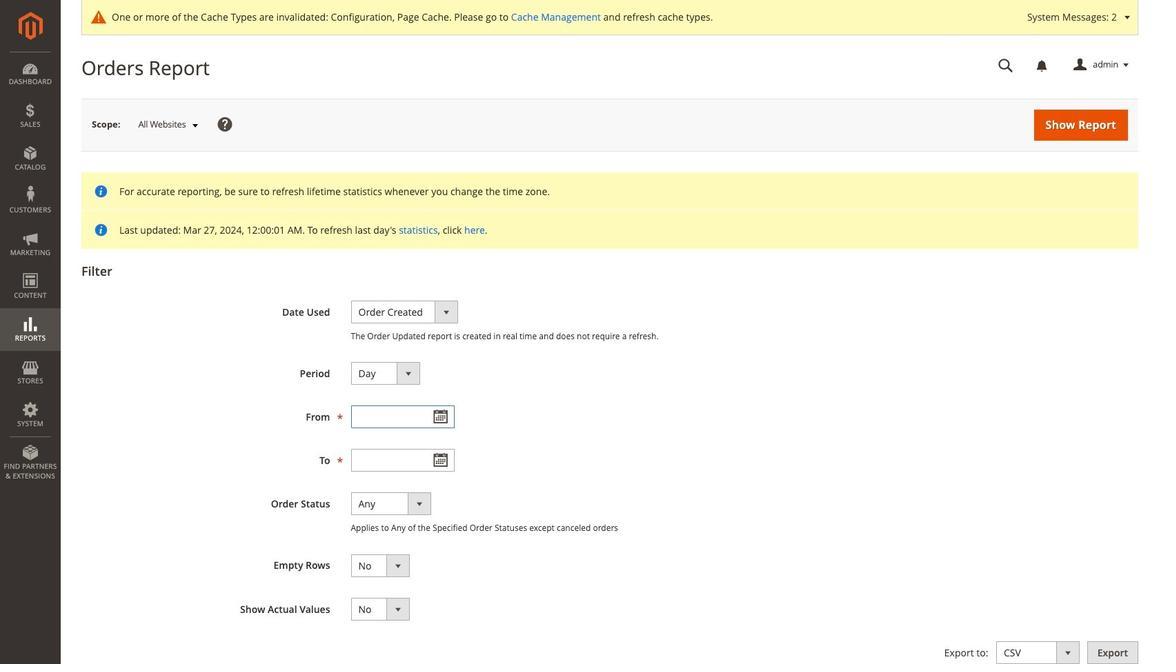 Task type: locate. For each thing, give the bounding box(es) containing it.
None text field
[[351, 406, 454, 429]]

None text field
[[989, 53, 1023, 77], [351, 449, 454, 472], [989, 53, 1023, 77], [351, 449, 454, 472]]

menu bar
[[0, 52, 61, 488]]



Task type: describe. For each thing, give the bounding box(es) containing it.
magento admin panel image
[[18, 12, 42, 40]]



